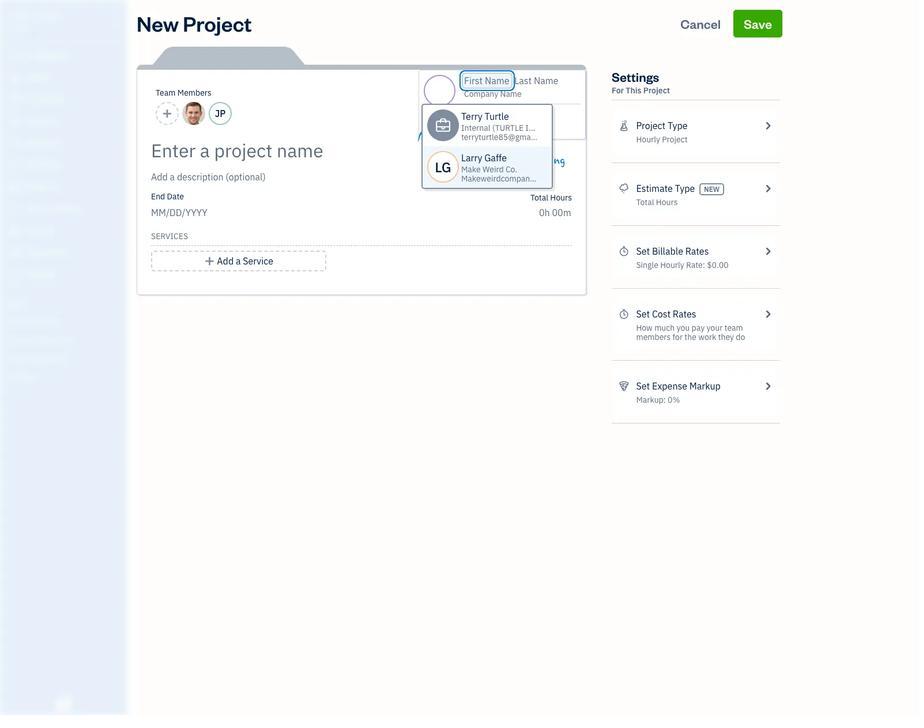 Task type: describe. For each thing, give the bounding box(es) containing it.
main element
[[0, 0, 156, 716]]

you
[[677, 323, 690, 333]]

rate
[[686, 260, 703, 270]]

jp
[[215, 108, 226, 119]]

type for project type
[[668, 120, 688, 131]]

set cost rates
[[636, 308, 696, 320]]

inc)
[[525, 123, 542, 133]]

this
[[626, 85, 641, 96]]

project image
[[7, 182, 21, 193]]

for
[[673, 332, 683, 342]]

money image
[[7, 225, 21, 237]]

single
[[636, 260, 658, 270]]

larry gaffe make weird co. makeweirdcompany@weird.co
[[461, 152, 572, 184]]

apps image
[[9, 299, 123, 308]]

cancel button
[[670, 10, 731, 37]]

choose who you're billing the project to
[[453, 154, 565, 181]]

0 horizontal spatial hours
[[550, 193, 572, 203]]

lg
[[435, 158, 451, 176]]

billable
[[652, 246, 683, 257]]

payment image
[[7, 138, 21, 149]]

pay
[[692, 323, 705, 333]]

much
[[654, 323, 675, 333]]

project
[[470, 168, 501, 181]]

save button
[[733, 10, 782, 37]]

your
[[707, 323, 723, 333]]

(turtle
[[492, 123, 524, 133]]

0 horizontal spatial total
[[530, 193, 548, 203]]

owner
[[9, 23, 30, 32]]

Phone Number text field
[[481, 124, 536, 134]]

gaffe
[[484, 152, 507, 164]]

freshbooks image
[[54, 697, 73, 711]]

chart image
[[7, 247, 21, 259]]

Project Name text field
[[151, 139, 468, 162]]

turtle
[[9, 10, 42, 22]]

expense image
[[7, 160, 21, 171]]

new project
[[137, 10, 252, 37]]

dashboard image
[[7, 50, 21, 62]]

inc
[[44, 10, 61, 22]]

single hourly rate : $0.00
[[636, 260, 729, 270]]

set for set cost rates
[[636, 308, 650, 320]]

set billable rates
[[636, 246, 709, 257]]

lg list box
[[421, 104, 572, 189]]

they
[[718, 332, 734, 342]]

timetracking image
[[619, 307, 629, 321]]

turtle
[[485, 111, 509, 122]]

envelope image
[[464, 109, 476, 118]]

members
[[636, 332, 671, 342]]

chevronright image for set cost rates
[[763, 307, 773, 321]]

cost
[[652, 308, 671, 320]]

end
[[151, 191, 165, 202]]

Last Name text field
[[514, 75, 559, 86]]

for
[[612, 85, 624, 96]]

markup
[[689, 381, 721, 392]]

the inside the choose who you're billing the project to
[[453, 168, 467, 181]]

new
[[704, 185, 720, 194]]

chevronright image for estimate type
[[763, 182, 773, 195]]

set for set billable rates
[[636, 246, 650, 257]]

rates for set billable rates
[[685, 246, 709, 257]]

team members image
[[9, 317, 123, 326]]

add
[[217, 255, 234, 267]]

project inside the settings for this project
[[643, 85, 670, 96]]

date
[[167, 191, 184, 202]]

new
[[137, 10, 179, 37]]

the inside how much you pay your team members for the work they do
[[685, 332, 696, 342]]

chevronright image for set billable rates
[[763, 244, 773, 258]]

Project Description text field
[[151, 170, 468, 184]]

plus image
[[204, 254, 215, 268]]

Email Address text field
[[481, 109, 534, 119]]

rates for set cost rates
[[673, 308, 696, 320]]

Hourly Budget text field
[[539, 207, 572, 219]]

internal
[[461, 123, 490, 133]]

settings
[[612, 69, 659, 85]]

timetracking image
[[619, 244, 629, 258]]

work
[[698, 332, 716, 342]]

who
[[485, 154, 504, 167]]



Task type: vqa. For each thing, say whether or not it's contained in the screenshot.
18
no



Task type: locate. For each thing, give the bounding box(es) containing it.
co.
[[506, 164, 517, 175]]

1 chevronright image from the top
[[763, 182, 773, 195]]

$0.00
[[707, 260, 729, 270]]

estimate
[[636, 183, 673, 194]]

0 vertical spatial the
[[453, 168, 467, 181]]

0 vertical spatial type
[[668, 120, 688, 131]]

terry
[[461, 111, 482, 122]]

type
[[668, 120, 688, 131], [675, 183, 695, 194]]

0 horizontal spatial hourly
[[636, 134, 660, 145]]

team
[[156, 88, 176, 98]]

projects image
[[619, 119, 629, 133]]

team
[[725, 323, 743, 333]]

1 set from the top
[[636, 246, 650, 257]]

:
[[703, 260, 705, 270]]

chevronright image
[[763, 119, 773, 133], [763, 379, 773, 393]]

weird
[[483, 164, 504, 175]]

choose
[[453, 154, 483, 167]]

members
[[177, 88, 212, 98]]

hourly project
[[636, 134, 688, 145]]

the down choose
[[453, 168, 467, 181]]

set for set expense markup
[[636, 381, 650, 392]]

the right for
[[685, 332, 696, 342]]

2 vertical spatial set
[[636, 381, 650, 392]]

0 vertical spatial chevronright image
[[763, 182, 773, 195]]

chevronright image for set expense markup
[[763, 379, 773, 393]]

hourly down project type
[[636, 134, 660, 145]]

1 vertical spatial rates
[[673, 308, 696, 320]]

terryturtle85@gmail.com
[[461, 132, 553, 142]]

team members
[[156, 88, 212, 98]]

rates
[[685, 246, 709, 257], [673, 308, 696, 320]]

hours down "estimate type" at the right of the page
[[656, 197, 678, 208]]

rates up you
[[673, 308, 696, 320]]

client image
[[7, 72, 21, 84]]

set up single
[[636, 246, 650, 257]]

service
[[243, 255, 273, 267]]

0 vertical spatial rates
[[685, 246, 709, 257]]

type left new
[[675, 183, 695, 194]]

settings image
[[9, 372, 123, 382]]

1 vertical spatial chevronright image
[[763, 244, 773, 258]]

End date in  format text field
[[151, 207, 291, 219]]

end date
[[151, 191, 184, 202]]

estimates image
[[619, 182, 629, 195]]

2 chevronright image from the top
[[763, 379, 773, 393]]

markup:
[[636, 395, 666, 405]]

timer image
[[7, 204, 21, 215]]

type for estimate type
[[675, 183, 695, 194]]

a
[[236, 255, 241, 267]]

Company Name text field
[[464, 89, 522, 99]]

markup: 0%
[[636, 395, 680, 405]]

0 vertical spatial hourly
[[636, 134, 660, 145]]

project type
[[636, 120, 688, 131]]

estimate image
[[7, 94, 21, 106]]

1 horizontal spatial total hours
[[636, 197, 678, 208]]

1 vertical spatial chevronright image
[[763, 379, 773, 393]]

1 horizontal spatial the
[[685, 332, 696, 342]]

0 horizontal spatial total hours
[[530, 193, 572, 203]]

services
[[151, 231, 188, 242]]

total hours up hourly budget text field
[[530, 193, 572, 203]]

0 vertical spatial set
[[636, 246, 650, 257]]

1 horizontal spatial hourly
[[660, 260, 684, 270]]

billing
[[537, 154, 565, 167]]

makeweirdcompany@weird.co
[[461, 174, 572, 184]]

1 vertical spatial type
[[675, 183, 695, 194]]

expense
[[652, 381, 687, 392]]

3 chevronright image from the top
[[763, 307, 773, 321]]

larry
[[461, 152, 482, 164]]

how
[[636, 323, 653, 333]]

total up hourly budget text field
[[530, 193, 548, 203]]

1 vertical spatial the
[[685, 332, 696, 342]]

project
[[183, 10, 252, 37], [643, 85, 670, 96], [636, 120, 665, 131], [662, 134, 688, 145]]

estimate type
[[636, 183, 695, 194]]

settings for this project
[[612, 69, 670, 96]]

1 horizontal spatial hours
[[656, 197, 678, 208]]

add a service button
[[151, 251, 326, 272]]

1 vertical spatial set
[[636, 308, 650, 320]]

cancel
[[680, 16, 721, 32]]

2 chevronright image from the top
[[763, 244, 773, 258]]

type up hourly project
[[668, 120, 688, 131]]

expenses image
[[619, 379, 629, 393]]

0 vertical spatial chevronright image
[[763, 119, 773, 133]]

2 set from the top
[[636, 308, 650, 320]]

total
[[530, 193, 548, 203], [636, 197, 654, 208]]

hourly down set billable rates
[[660, 260, 684, 270]]

briefcase image
[[435, 121, 451, 130]]

0 horizontal spatial the
[[453, 168, 467, 181]]

invoice image
[[7, 116, 21, 127]]

phone image
[[464, 124, 476, 133]]

terry turtle internal (turtle inc) terryturtle85@gmail.com
[[461, 111, 553, 142]]

make
[[461, 164, 481, 175]]

set up how
[[636, 308, 650, 320]]

turtle inc owner
[[9, 10, 61, 32]]

the
[[453, 168, 467, 181], [685, 332, 696, 342]]

items and services image
[[9, 336, 123, 345]]

1 horizontal spatial total
[[636, 197, 654, 208]]

save
[[744, 16, 772, 32]]

rates up rate
[[685, 246, 709, 257]]

1 chevronright image from the top
[[763, 119, 773, 133]]

total hours
[[530, 193, 572, 203], [636, 197, 678, 208]]

to
[[503, 168, 512, 181]]

First Name text field
[[464, 75, 510, 86]]

total down estimate
[[636, 197, 654, 208]]

bank connections image
[[9, 354, 123, 363]]

set expense markup
[[636, 381, 721, 392]]

hours
[[550, 193, 572, 203], [656, 197, 678, 208]]

hours up hourly budget text field
[[550, 193, 572, 203]]

2 vertical spatial chevronright image
[[763, 307, 773, 321]]

how much you pay your team members for the work they do
[[636, 323, 745, 342]]

0%
[[668, 395, 680, 405]]

report image
[[7, 269, 21, 281]]

set
[[636, 246, 650, 257], [636, 308, 650, 320], [636, 381, 650, 392]]

you're
[[506, 154, 534, 167]]

add a service
[[217, 255, 273, 267]]

do
[[736, 332, 745, 342]]

1 vertical spatial hourly
[[660, 260, 684, 270]]

set up markup:
[[636, 381, 650, 392]]

hourly
[[636, 134, 660, 145], [660, 260, 684, 270]]

add team member image
[[162, 107, 173, 121]]

total hours down estimate
[[636, 197, 678, 208]]

chevronright image for project type
[[763, 119, 773, 133]]

chevronright image
[[763, 182, 773, 195], [763, 244, 773, 258], [763, 307, 773, 321]]

3 set from the top
[[636, 381, 650, 392]]



